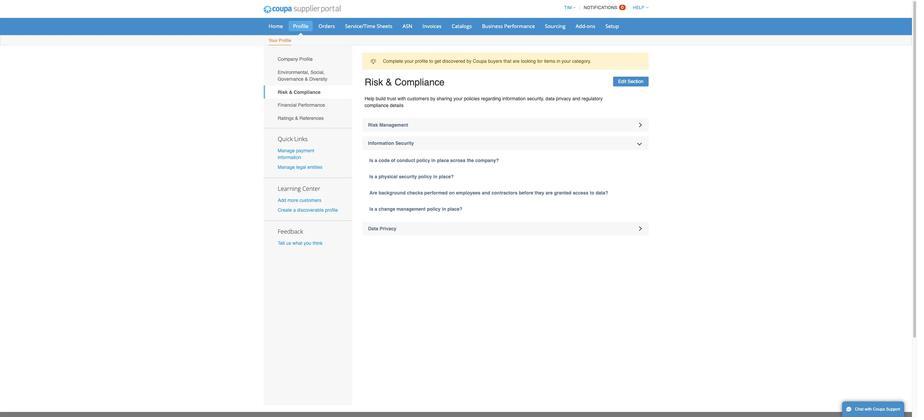 Task type: describe. For each thing, give the bounding box(es) containing it.
add-ons
[[576, 23, 596, 29]]

regulatory
[[582, 96, 603, 101]]

service/time sheets
[[345, 23, 393, 29]]

by inside alert
[[467, 59, 472, 64]]

support
[[887, 407, 901, 412]]

checks
[[407, 190, 423, 196]]

physical
[[379, 174, 398, 179]]

manage for manage payment information
[[278, 148, 295, 153]]

environmental, social, governance & diversity
[[278, 70, 328, 82]]

buyers
[[488, 59, 503, 64]]

legal
[[296, 165, 306, 170]]

is a change management policy in place?
[[370, 206, 463, 212]]

tim link
[[562, 5, 576, 10]]

build
[[376, 96, 386, 101]]

home link
[[264, 21, 288, 31]]

change
[[379, 206, 395, 212]]

policy for management
[[427, 206, 441, 212]]

edit
[[619, 79, 627, 84]]

data privacy
[[368, 226, 397, 231]]

privacy
[[380, 226, 397, 231]]

manage legal entities link
[[278, 165, 323, 170]]

tell
[[278, 241, 285, 246]]

security
[[396, 141, 414, 146]]

a for physical
[[375, 174, 378, 179]]

information security button
[[363, 137, 649, 150]]

a for discoverable
[[293, 208, 296, 213]]

risk & compliance inside "link"
[[278, 89, 321, 95]]

place? for is a physical security policy in place?
[[439, 174, 454, 179]]

asn
[[403, 23, 413, 29]]

risk inside dropdown button
[[368, 122, 378, 128]]

they
[[535, 190, 545, 196]]

us
[[286, 241, 291, 246]]

place
[[437, 158, 449, 163]]

discoverable
[[297, 208, 324, 213]]

data
[[368, 226, 379, 231]]

and inside the help build trust with customers by sharing your policies regarding information security, data privacy and regulatory compliance details
[[573, 96, 581, 101]]

are for looking
[[513, 59, 520, 64]]

orders
[[319, 23, 335, 29]]

orders link
[[314, 21, 340, 31]]

add
[[278, 198, 286, 203]]

profile inside alert
[[415, 59, 428, 64]]

edit section link
[[614, 77, 649, 87]]

by inside the help build trust with customers by sharing your policies regarding information security, data privacy and regulatory compliance details
[[431, 96, 436, 101]]

setup
[[606, 23, 620, 29]]

coupa supplier portal image
[[259, 1, 346, 18]]

is for is a physical security policy in place?
[[370, 174, 374, 179]]

1 horizontal spatial to
[[590, 190, 595, 196]]

environmental,
[[278, 70, 310, 75]]

what
[[293, 241, 303, 246]]

0 horizontal spatial and
[[482, 190, 491, 196]]

diversity
[[310, 76, 328, 82]]

information inside the help build trust with customers by sharing your policies regarding information security, data privacy and regulatory compliance details
[[503, 96, 526, 101]]

sheets
[[377, 23, 393, 29]]

invoices link
[[418, 21, 446, 31]]

data?
[[596, 190, 609, 196]]

chat with coupa support
[[856, 407, 901, 412]]

ons
[[587, 23, 596, 29]]

place? for is a change management policy in place?
[[448, 206, 463, 212]]

complete
[[383, 59, 404, 64]]

management
[[397, 206, 426, 212]]

regarding
[[481, 96, 501, 101]]

help link
[[630, 5, 649, 10]]

before
[[519, 190, 534, 196]]

policies
[[464, 96, 480, 101]]

company profile link
[[264, 53, 352, 66]]

are background checks performed on employees and contractors before they are granted access to data?
[[370, 190, 609, 196]]

2 horizontal spatial your
[[562, 59, 571, 64]]

quick links
[[278, 135, 308, 143]]

in inside alert
[[557, 59, 561, 64]]

more
[[288, 198, 298, 203]]

0 horizontal spatial your
[[405, 59, 414, 64]]

0 vertical spatial compliance
[[395, 77, 445, 88]]

with inside the help build trust with customers by sharing your policies regarding information security, data privacy and regulatory compliance details
[[398, 96, 406, 101]]

think
[[313, 241, 323, 246]]

ratings & references
[[278, 116, 324, 121]]

0 horizontal spatial profile
[[325, 208, 338, 213]]

environmental, social, governance & diversity link
[[264, 66, 352, 86]]

to inside alert
[[430, 59, 434, 64]]

compliance inside risk & compliance "link"
[[294, 89, 321, 95]]

section
[[628, 79, 644, 84]]

information security
[[368, 141, 414, 146]]

feedback
[[278, 228, 303, 236]]

tell us what you think button
[[278, 240, 323, 247]]

notifications
[[584, 5, 618, 10]]

business performance link
[[478, 21, 540, 31]]

asn link
[[399, 21, 417, 31]]

create a discoverable profile
[[278, 208, 338, 213]]

business
[[482, 23, 503, 29]]

tim
[[565, 5, 572, 10]]

risk & compliance link
[[264, 86, 352, 99]]

that
[[504, 59, 512, 64]]

invoices
[[423, 23, 442, 29]]

payment
[[296, 148, 315, 153]]

information inside "manage payment information"
[[278, 155, 301, 160]]

home
[[269, 23, 283, 29]]

financial performance
[[278, 102, 325, 108]]

in up performed
[[434, 174, 438, 179]]

profile for company profile
[[300, 57, 313, 62]]

learning
[[278, 184, 301, 193]]



Task type: locate. For each thing, give the bounding box(es) containing it.
0 vertical spatial manage
[[278, 148, 295, 153]]

help build trust with customers by sharing your policies regarding information security, data privacy and regulatory compliance details
[[365, 96, 603, 108]]

help
[[633, 5, 645, 10], [365, 96, 375, 101]]

1 vertical spatial profile
[[279, 38, 291, 43]]

information security heading
[[363, 137, 649, 150]]

discovered
[[443, 59, 466, 64]]

1 vertical spatial with
[[865, 407, 873, 412]]

1 vertical spatial customers
[[300, 198, 322, 203]]

help right 0 on the top of the page
[[633, 5, 645, 10]]

help inside the help build trust with customers by sharing your policies regarding information security, data privacy and regulatory compliance details
[[365, 96, 375, 101]]

1 horizontal spatial customers
[[408, 96, 429, 101]]

customers
[[408, 96, 429, 101], [300, 198, 322, 203]]

profile link
[[289, 21, 313, 31]]

0 horizontal spatial are
[[513, 59, 520, 64]]

create
[[278, 208, 292, 213]]

ratings
[[278, 116, 294, 121]]

information
[[368, 141, 394, 146]]

performance for business performance
[[505, 23, 535, 29]]

manage payment information
[[278, 148, 315, 160]]

1 vertical spatial performance
[[298, 102, 325, 108]]

0 horizontal spatial to
[[430, 59, 434, 64]]

risk management
[[368, 122, 409, 128]]

0 vertical spatial performance
[[505, 23, 535, 29]]

profile
[[415, 59, 428, 64], [325, 208, 338, 213]]

access
[[573, 190, 589, 196]]

to left get
[[430, 59, 434, 64]]

performance right the business
[[505, 23, 535, 29]]

contractors
[[492, 190, 518, 196]]

your right sharing
[[454, 96, 463, 101]]

are right that
[[513, 59, 520, 64]]

0 vertical spatial risk
[[365, 77, 383, 88]]

on
[[449, 190, 455, 196]]

policy for security
[[419, 174, 432, 179]]

0 vertical spatial policy
[[417, 158, 430, 163]]

1 vertical spatial place?
[[448, 206, 463, 212]]

0 vertical spatial profile
[[293, 23, 309, 29]]

and right privacy
[[573, 96, 581, 101]]

to left "data?"
[[590, 190, 595, 196]]

company?
[[476, 158, 499, 163]]

are inside alert
[[513, 59, 520, 64]]

2 manage from the top
[[278, 165, 295, 170]]

add-ons link
[[572, 21, 600, 31]]

help for help
[[633, 5, 645, 10]]

sourcing link
[[541, 21, 570, 31]]

code
[[379, 158, 390, 163]]

customers up discoverable
[[300, 198, 322, 203]]

1 vertical spatial by
[[431, 96, 436, 101]]

risk up financial
[[278, 89, 288, 95]]

0 horizontal spatial help
[[365, 96, 375, 101]]

chat with coupa support button
[[843, 402, 905, 417]]

is a code of conduct policy in place across the company?
[[370, 158, 499, 163]]

1 horizontal spatial and
[[573, 96, 581, 101]]

policy right security
[[419, 174, 432, 179]]

0 horizontal spatial by
[[431, 96, 436, 101]]

customers left sharing
[[408, 96, 429, 101]]

performance
[[505, 23, 535, 29], [298, 102, 325, 108]]

compliance down get
[[395, 77, 445, 88]]

help up compliance
[[365, 96, 375, 101]]

complete your profile to get discovered by coupa buyers that are looking for items in your category.
[[383, 59, 592, 64]]

in left place
[[432, 158, 436, 163]]

of
[[391, 158, 396, 163]]

profile right discoverable
[[325, 208, 338, 213]]

& down governance
[[289, 89, 293, 95]]

1 vertical spatial compliance
[[294, 89, 321, 95]]

1 horizontal spatial profile
[[415, 59, 428, 64]]

information up manage legal entities link
[[278, 155, 301, 160]]

& inside environmental, social, governance & diversity
[[305, 76, 308, 82]]

add-
[[576, 23, 587, 29]]

links
[[294, 135, 308, 143]]

items
[[544, 59, 556, 64]]

performance up references at the left top
[[298, 102, 325, 108]]

1 vertical spatial risk & compliance
[[278, 89, 321, 95]]

your right 'complete'
[[405, 59, 414, 64]]

risk & compliance up the financial performance
[[278, 89, 321, 95]]

are right they
[[546, 190, 553, 196]]

across
[[451, 158, 466, 163]]

to
[[430, 59, 434, 64], [590, 190, 595, 196]]

is up are
[[370, 174, 374, 179]]

is for is a change management policy in place?
[[370, 206, 374, 212]]

profile down coupa supplier portal image
[[293, 23, 309, 29]]

1 is from the top
[[370, 158, 374, 163]]

and right the "employees"
[[482, 190, 491, 196]]

& inside "link"
[[289, 89, 293, 95]]

risk down compliance
[[368, 122, 378, 128]]

0 horizontal spatial performance
[[298, 102, 325, 108]]

your inside the help build trust with customers by sharing your policies regarding information security, data privacy and regulatory compliance details
[[454, 96, 463, 101]]

security
[[399, 174, 417, 179]]

1 vertical spatial and
[[482, 190, 491, 196]]

service/time
[[345, 23, 376, 29]]

for
[[538, 59, 543, 64]]

1 horizontal spatial help
[[633, 5, 645, 10]]

is left change
[[370, 206, 374, 212]]

with inside button
[[865, 407, 873, 412]]

in
[[557, 59, 561, 64], [432, 158, 436, 163], [434, 174, 438, 179], [442, 206, 446, 212]]

background
[[379, 190, 406, 196]]

a left code
[[375, 158, 378, 163]]

references
[[300, 116, 324, 121]]

0 horizontal spatial risk & compliance
[[278, 89, 321, 95]]

1 horizontal spatial your
[[454, 96, 463, 101]]

0 horizontal spatial information
[[278, 155, 301, 160]]

coupa left buyers at right top
[[473, 59, 487, 64]]

service/time sheets link
[[341, 21, 397, 31]]

with right chat
[[865, 407, 873, 412]]

help inside navigation
[[633, 5, 645, 10]]

risk management heading
[[363, 118, 649, 132]]

a for change
[[375, 206, 378, 212]]

2 is from the top
[[370, 174, 374, 179]]

0 vertical spatial with
[[398, 96, 406, 101]]

0 vertical spatial customers
[[408, 96, 429, 101]]

coupa inside alert
[[473, 59, 487, 64]]

notifications 0
[[584, 5, 624, 10]]

1 vertical spatial information
[[278, 155, 301, 160]]

2 vertical spatial policy
[[427, 206, 441, 212]]

sourcing
[[545, 23, 566, 29]]

governance
[[278, 76, 304, 82]]

with up details
[[398, 96, 406, 101]]

risk up build
[[365, 77, 383, 88]]

data privacy button
[[363, 222, 649, 236]]

1 horizontal spatial performance
[[505, 23, 535, 29]]

add more customers
[[278, 198, 322, 203]]

a left physical
[[375, 174, 378, 179]]

is left code
[[370, 158, 374, 163]]

2 vertical spatial is
[[370, 206, 374, 212]]

0 vertical spatial help
[[633, 5, 645, 10]]

profile
[[293, 23, 309, 29], [279, 38, 291, 43], [300, 57, 313, 62]]

profile up environmental, social, governance & diversity link
[[300, 57, 313, 62]]

risk & compliance up the trust
[[365, 77, 445, 88]]

0 vertical spatial is
[[370, 158, 374, 163]]

a for code
[[375, 158, 378, 163]]

2 vertical spatial risk
[[368, 122, 378, 128]]

2 vertical spatial profile
[[300, 57, 313, 62]]

navigation containing notifications 0
[[562, 1, 649, 14]]

conduct
[[397, 158, 415, 163]]

manage payment information link
[[278, 148, 315, 160]]

compliance
[[395, 77, 445, 88], [294, 89, 321, 95]]

policy down performed
[[427, 206, 441, 212]]

setup link
[[602, 21, 624, 31]]

1 vertical spatial is
[[370, 174, 374, 179]]

complete your profile to get discovered by coupa buyers that are looking for items in your category. alert
[[363, 53, 649, 70]]

profile right your
[[279, 38, 291, 43]]

1 horizontal spatial with
[[865, 407, 873, 412]]

manage for manage legal entities
[[278, 165, 295, 170]]

social,
[[311, 70, 325, 75]]

company
[[278, 57, 298, 62]]

1 vertical spatial to
[[590, 190, 595, 196]]

quick
[[278, 135, 293, 143]]

company profile
[[278, 57, 313, 62]]

0 vertical spatial to
[[430, 59, 434, 64]]

is for is a code of conduct policy in place across the company?
[[370, 158, 374, 163]]

1 horizontal spatial are
[[546, 190, 553, 196]]

0 horizontal spatial customers
[[300, 198, 322, 203]]

0 vertical spatial are
[[513, 59, 520, 64]]

by right discovered
[[467, 59, 472, 64]]

management
[[380, 122, 409, 128]]

1 horizontal spatial by
[[467, 59, 472, 64]]

data
[[546, 96, 555, 101]]

3 is from the top
[[370, 206, 374, 212]]

help for help build trust with customers by sharing your policies regarding information security, data privacy and regulatory compliance details
[[365, 96, 375, 101]]

policy
[[417, 158, 430, 163], [419, 174, 432, 179], [427, 206, 441, 212]]

center
[[303, 184, 321, 193]]

category.
[[573, 59, 592, 64]]

in down performed
[[442, 206, 446, 212]]

employees
[[456, 190, 481, 196]]

manage left "legal" on the left of page
[[278, 165, 295, 170]]

business performance
[[482, 23, 535, 29]]

data privacy heading
[[363, 222, 649, 236]]

your
[[269, 38, 278, 43]]

your profile
[[269, 38, 291, 43]]

place? down place
[[439, 174, 454, 179]]

0 vertical spatial information
[[503, 96, 526, 101]]

0 vertical spatial place?
[[439, 174, 454, 179]]

navigation
[[562, 1, 649, 14]]

performance for financial performance
[[298, 102, 325, 108]]

1 vertical spatial policy
[[419, 174, 432, 179]]

are
[[513, 59, 520, 64], [546, 190, 553, 196]]

edit section
[[619, 79, 644, 84]]

0 vertical spatial coupa
[[473, 59, 487, 64]]

trust
[[387, 96, 397, 101]]

your left category.
[[562, 59, 571, 64]]

1 horizontal spatial compliance
[[395, 77, 445, 88]]

sharing
[[437, 96, 453, 101]]

& left the diversity
[[305, 76, 308, 82]]

1 vertical spatial are
[[546, 190, 553, 196]]

1 vertical spatial coupa
[[874, 407, 886, 412]]

1 horizontal spatial information
[[503, 96, 526, 101]]

granted
[[555, 190, 572, 196]]

manage legal entities
[[278, 165, 323, 170]]

a right the create
[[293, 208, 296, 213]]

the
[[467, 158, 474, 163]]

1 manage from the top
[[278, 148, 295, 153]]

policy right conduct
[[417, 158, 430, 163]]

manage down 'quick'
[[278, 148, 295, 153]]

risk management button
[[363, 118, 649, 132]]

performed
[[425, 190, 448, 196]]

customers inside the help build trust with customers by sharing your policies regarding information security, data privacy and regulatory compliance details
[[408, 96, 429, 101]]

profile for your profile
[[279, 38, 291, 43]]

0 horizontal spatial compliance
[[294, 89, 321, 95]]

& up the trust
[[386, 77, 392, 88]]

by left sharing
[[431, 96, 436, 101]]

0 horizontal spatial with
[[398, 96, 406, 101]]

financial performance link
[[264, 99, 352, 112]]

in right items
[[557, 59, 561, 64]]

1 horizontal spatial coupa
[[874, 407, 886, 412]]

are for granted
[[546, 190, 553, 196]]

1 vertical spatial help
[[365, 96, 375, 101]]

0 vertical spatial by
[[467, 59, 472, 64]]

compliance up financial performance link
[[294, 89, 321, 95]]

0 vertical spatial risk & compliance
[[365, 77, 445, 88]]

a left change
[[375, 206, 378, 212]]

create a discoverable profile link
[[278, 208, 338, 213]]

1 vertical spatial risk
[[278, 89, 288, 95]]

risk inside "link"
[[278, 89, 288, 95]]

your
[[405, 59, 414, 64], [562, 59, 571, 64], [454, 96, 463, 101]]

0 vertical spatial and
[[573, 96, 581, 101]]

1 horizontal spatial risk & compliance
[[365, 77, 445, 88]]

1 vertical spatial profile
[[325, 208, 338, 213]]

0 horizontal spatial coupa
[[473, 59, 487, 64]]

0 vertical spatial profile
[[415, 59, 428, 64]]

place? down the on at the left
[[448, 206, 463, 212]]

manage inside "manage payment information"
[[278, 148, 295, 153]]

your profile link
[[268, 36, 292, 45]]

profile left get
[[415, 59, 428, 64]]

& right ratings
[[295, 116, 298, 121]]

coupa inside button
[[874, 407, 886, 412]]

1 vertical spatial manage
[[278, 165, 295, 170]]

coupa left support
[[874, 407, 886, 412]]

coupa
[[473, 59, 487, 64], [874, 407, 886, 412]]

information left security, at the right of page
[[503, 96, 526, 101]]



Task type: vqa. For each thing, say whether or not it's contained in the screenshot.
ons at the top
yes



